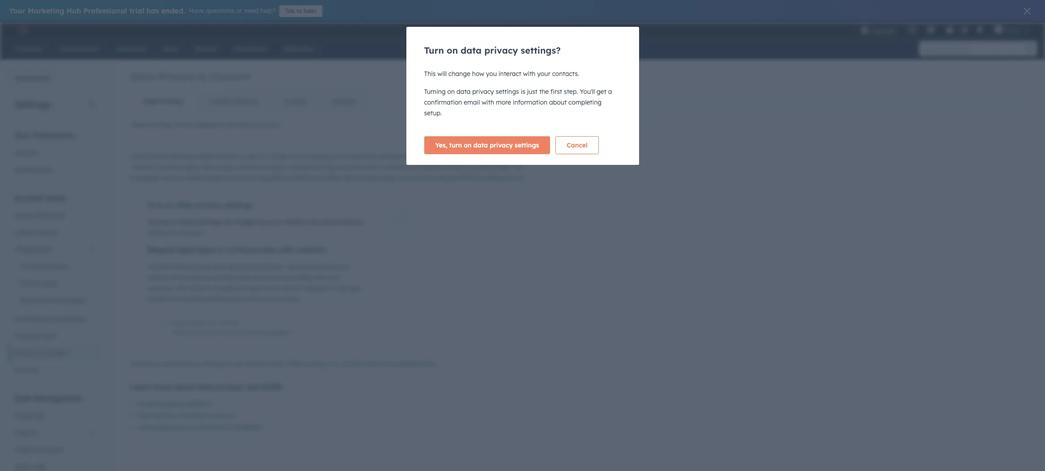 Task type: vqa. For each thing, say whether or not it's contained in the screenshot.
banner
no



Task type: locate. For each thing, give the bounding box(es) containing it.
1 link opens in a new window image from the top
[[206, 400, 212, 411]]

0 horizontal spatial more
[[153, 383, 172, 392]]

0 horizontal spatial emails
[[197, 330, 214, 337]]

consent down tracking code link
[[44, 350, 68, 358]]

privacy up processing
[[190, 263, 212, 271]]

this will change how you interact with your contacts.
[[424, 70, 579, 78]]

data inside yes, turn on data privacy settings button
[[474, 141, 488, 150]]

it inside data privacy settings make it easier to ask for consent and manage communication preferences when using tools that collect a contact's personal data. recording customer consent and protecting personal data is sometimes required by law, including under the european union's general data protection regulation (gdpr) and other data privacy laws.
[[213, 153, 217, 161]]

& for consent
[[38, 350, 42, 358]]

settings link
[[959, 25, 971, 34]]

how inside turn on data privacy settings? dialog
[[472, 70, 484, 78]]

privacy inside data privacy link
[[160, 98, 183, 106]]

turning inside turning on data privacy settings is just the first step. you'll get a confirmation email with more information about completing setup.
[[424, 88, 446, 96]]

terms
[[209, 412, 227, 420]]

with
[[523, 70, 536, 78], [482, 99, 494, 107], [308, 219, 321, 227], [278, 246, 293, 255], [314, 274, 326, 282], [245, 296, 257, 304]]

1 vertical spatial first
[[257, 360, 268, 369]]

analyze link
[[319, 91, 368, 112]]

2 horizontal spatial gdpr
[[458, 174, 476, 182]]

0 horizontal spatial gdpr
[[186, 401, 204, 409]]

on
[[447, 45, 458, 56], [448, 88, 455, 96], [464, 141, 472, 150], [165, 201, 174, 210], [171, 219, 178, 227], [154, 360, 161, 369]]

this up business
[[176, 285, 188, 293]]

0 horizontal spatial learn
[[130, 383, 151, 392]]

upgrade
[[871, 27, 896, 34]]

the up information at the top
[[540, 88, 549, 96]]

0 vertical spatial hubspot
[[303, 285, 329, 293]]

1 vertical spatial legal
[[248, 285, 262, 293]]

turning inside turning on these settings will change how you interact with your contacts. what will change?
[[147, 219, 169, 227]]

your down track
[[328, 274, 341, 282]]

turning
[[424, 88, 446, 96], [147, 219, 169, 227], [130, 360, 152, 369]]

0 vertical spatial first
[[551, 88, 562, 96]]

0 horizontal spatial turn
[[147, 201, 163, 210]]

your
[[537, 70, 551, 78], [322, 219, 336, 227], [337, 263, 350, 271], [328, 274, 341, 282], [259, 296, 272, 304]]

1 horizontal spatial general
[[184, 174, 207, 182]]

1 horizontal spatial personal
[[335, 163, 360, 171]]

on for turning on data privacy settings is just the first step. you'll get a confirmation email with more information about completing setup.
[[448, 88, 455, 96]]

0 horizontal spatial for
[[169, 274, 177, 282]]

1 horizontal spatial about
[[438, 174, 456, 182]]

2 account from the top
[[14, 212, 38, 220]]

0 horizontal spatial about
[[174, 383, 195, 392]]

make
[[195, 153, 212, 161]]

more inside learn more about gdpr compliance. link
[[420, 174, 436, 182]]

data up common
[[197, 383, 214, 392]]

1 horizontal spatial a
[[608, 88, 612, 96]]

data inside 'element'
[[14, 394, 32, 403]]

is
[[521, 88, 526, 96], [378, 163, 382, 171], [211, 285, 216, 293], [227, 360, 232, 369]]

users
[[14, 229, 31, 237]]

0 horizontal spatial how
[[257, 219, 269, 227]]

1 vertical spatial change
[[234, 219, 256, 227]]

1 vertical spatial this
[[176, 285, 188, 293]]

1 horizontal spatial turn
[[424, 45, 444, 56]]

0 horizontal spatial change
[[234, 219, 256, 227]]

1 vertical spatial contacts
[[222, 330, 244, 337]]

trial
[[129, 6, 144, 15]]

using data privacy features in hubspot link
[[137, 424, 262, 432]]

apps for private apps
[[42, 280, 57, 288]]

0 vertical spatial interact
[[499, 70, 522, 78]]

change up email
[[449, 70, 471, 78]]

& inside import & export link
[[37, 446, 42, 454]]

is inside data privacy settings make it easier to ask for consent and manage communication preferences when using tools that collect a contact's personal data. recording customer consent and protecting personal data is sometimes required by law, including under the european union's general data protection regulation (gdpr) and other data privacy laws.
[[378, 163, 382, 171]]

link opens in a new window image
[[206, 400, 212, 411], [206, 402, 212, 409]]

more down required
[[420, 174, 436, 182]]

privacy
[[159, 70, 196, 83], [160, 98, 183, 106], [14, 350, 36, 358]]

protection
[[225, 174, 255, 182]]

privacy up 'this will change how you interact with your contacts.'
[[485, 45, 518, 56]]

0 vertical spatial in
[[296, 285, 301, 293]]

on inside turning on data privacy settings is just the first step. you'll get a confirmation email with more information about completing setup.
[[448, 88, 455, 96]]

in down terms
[[227, 424, 233, 432]]

& right users at left
[[33, 229, 37, 237]]

0 horizontal spatial this
[[176, 285, 188, 293]]

0 horizontal spatial you
[[271, 219, 282, 227]]

notifications image
[[976, 26, 984, 34]]

2 vertical spatial it
[[325, 360, 329, 369]]

turn for turn on data privacy settings
[[147, 201, 163, 210]]

privacy inside turning on data privacy settings is just the first step. you'll get a confirmation email with more information about completing setup.
[[472, 88, 494, 96]]

for down follow
[[169, 274, 177, 282]]

communication
[[333, 153, 379, 161]]

a up under
[[503, 153, 507, 161]]

setup. down 'confirmation'
[[424, 109, 442, 117]]

including
[[466, 163, 493, 171]]

general up notifications at the top left of page
[[14, 149, 37, 157]]

data for data management
[[14, 394, 32, 403]]

what will change? link
[[147, 229, 205, 237]]

1 horizontal spatial you
[[486, 70, 497, 78]]

processing
[[179, 274, 211, 282]]

link opens in a new window image
[[518, 174, 524, 184], [518, 176, 524, 182], [229, 412, 235, 423], [229, 414, 235, 420]]

step. for you'll
[[564, 88, 578, 96]]

is up information at the top
[[521, 88, 526, 96]]

contacts left who
[[222, 330, 244, 337]]

1 horizontal spatial first
[[551, 88, 562, 96]]

0 horizontal spatial interact
[[284, 219, 306, 227]]

to left ask
[[239, 153, 245, 161]]

setup. right complete
[[419, 360, 437, 369]]

emails down legal basis for emails
[[197, 330, 214, 337]]

& down tracking code
[[38, 350, 42, 358]]

step. left you'll in the right top of the page
[[564, 88, 578, 96]]

account setup
[[14, 194, 66, 203]]

1 vertical spatial your
[[14, 131, 31, 140]]

on for turning on data privacy settings is just the first step. after turning it on, you'll be able to complete setup.
[[154, 360, 161, 369]]

settings up data.
[[170, 153, 194, 161]]

consent up consent options link
[[209, 70, 251, 83]]

send
[[184, 330, 196, 337]]

change?
[[179, 229, 205, 237]]

step. for after
[[270, 360, 284, 369]]

collect
[[482, 153, 501, 161]]

reason down to
[[147, 274, 167, 282]]

the right called
[[237, 285, 246, 293]]

1 vertical spatial it
[[331, 285, 335, 293]]

1 horizontal spatial emails
[[219, 319, 239, 327]]

it up recording
[[213, 153, 217, 161]]

& left 'export'
[[37, 446, 42, 454]]

0 horizontal spatial in
[[227, 424, 233, 432]]

0 vertical spatial you
[[486, 70, 497, 78]]

0 vertical spatial it
[[213, 153, 217, 161]]

navigation containing data privacy
[[130, 90, 368, 113]]

general inside data privacy settings make it easier to ask for consent and manage communication preferences when using tools that collect a contact's personal data. recording customer consent and protecting personal data is sometimes required by law, including under the european union's general data protection regulation (gdpr) and other data privacy laws.
[[184, 174, 207, 182]]

be left able at the left of page
[[358, 360, 366, 369]]

0 vertical spatial step.
[[564, 88, 578, 96]]

& inside users & teams link
[[33, 229, 37, 237]]

need
[[244, 7, 259, 15]]

1 vertical spatial learn
[[130, 383, 151, 392]]

navigation
[[130, 90, 368, 113]]

1 vertical spatial how
[[257, 219, 269, 227]]

objects
[[14, 429, 37, 437]]

turn
[[449, 141, 462, 150]]

about inside turning on data privacy settings is just the first step. you'll get a confirmation email with more information about completing setup.
[[549, 99, 567, 107]]

1 horizontal spatial interact
[[499, 70, 522, 78]]

your up the hubspot icon
[[9, 6, 25, 15]]

0 vertical spatial privacy
[[159, 70, 196, 83]]

privacy for data privacy
[[160, 98, 183, 106]]

to up laws
[[218, 246, 225, 255]]

and down best at bottom
[[253, 274, 264, 282]]

features
[[199, 424, 225, 432]]

0 vertical spatial for
[[259, 153, 267, 161]]

1 vertical spatial step.
[[270, 360, 284, 369]]

0 vertical spatial a
[[608, 88, 612, 96]]

0 vertical spatial setup.
[[424, 109, 442, 117]]

require
[[147, 246, 175, 255]]

practices,
[[256, 263, 285, 271]]

your for your marketing hub professional trial has ended. have questions or need help?
[[9, 6, 25, 15]]

this up 'confirmation'
[[424, 70, 436, 78]]

1 horizontal spatial how
[[472, 70, 484, 78]]

legal
[[171, 319, 188, 327]]

general
[[14, 149, 37, 157], [184, 174, 207, 182]]

data inside turning on data privacy settings is just the first step. you'll get a confirmation email with more information about completing setup.
[[457, 88, 471, 96]]

account inside account defaults link
[[14, 212, 38, 220]]

account up account defaults
[[14, 194, 43, 203]]

applied
[[194, 121, 217, 129]]

1 horizontal spatial in
[[296, 285, 301, 293]]

1 horizontal spatial it
[[325, 360, 329, 369]]

with inside turning on data privacy settings is just the first step. you'll get a confirmation email with more information about completing setup.
[[482, 99, 494, 107]]

with inside turning on these settings will change how you interact with your contacts. what will change?
[[308, 219, 321, 227]]

learn for learn more about data privacy and gdpr
[[130, 383, 151, 392]]

personal down communication
[[335, 163, 360, 171]]

help?
[[260, 7, 276, 15]]

search button
[[1022, 41, 1037, 56]]

interact down '(gdpr)'
[[284, 219, 306, 227]]

1 vertical spatial interact
[[284, 219, 306, 227]]

0 vertical spatial gdpr
[[458, 174, 476, 182]]

to inside data privacy settings make it easier to ask for consent and manage communication preferences when using tools that collect a contact's personal data. recording customer consent and protecting personal data is sometimes required by law, including under the european union's general data protection regulation (gdpr) and other data privacy laws.
[[239, 153, 245, 161]]

more for learn more about gdpr compliance.
[[420, 174, 436, 182]]

privacy inside button
[[490, 141, 513, 150]]

1 vertical spatial general
[[184, 174, 207, 182]]

analyze
[[332, 98, 355, 106]]

setup.
[[424, 109, 442, 117], [419, 360, 437, 369]]

more inside turning on data privacy settings is just the first step. you'll get a confirmation email with more information about completing setup.
[[496, 99, 511, 107]]

who
[[246, 330, 256, 337]]

change inside turning on these settings will change how you interact with your contacts. what will change?
[[234, 219, 256, 227]]

privacy up email
[[472, 88, 494, 96]]

0 vertical spatial be
[[185, 121, 193, 129]]

to down legal basis for emails
[[215, 330, 221, 337]]

0 vertical spatial just
[[527, 88, 538, 96]]

your inside your preferences element
[[14, 131, 31, 140]]

0 vertical spatial how
[[472, 70, 484, 78]]

required
[[418, 163, 442, 171]]

consent
[[209, 70, 251, 83], [209, 98, 233, 106], [44, 350, 68, 358]]

0 vertical spatial reason
[[147, 274, 167, 282]]

the inside data privacy settings make it easier to ask for consent and manage communication preferences when using tools that collect a contact's personal data. recording customer consent and protecting personal data is sometimes required by law, including under the european union's general data protection regulation (gdpr) and other data privacy laws.
[[513, 163, 523, 171]]

this inside turn on data privacy settings? dialog
[[424, 70, 436, 78]]

contacts up record
[[296, 246, 326, 255]]

reason
[[147, 274, 167, 282], [190, 285, 210, 293]]

for inside data privacy settings make it easier to ask for consent and manage communication preferences when using tools that collect a contact's personal data. recording customer consent and protecting personal data is sometimes required by law, including under the european union's general data protection regulation (gdpr) and other data privacy laws.
[[259, 153, 267, 161]]

privacy up security
[[14, 350, 36, 358]]

data right using
[[157, 424, 172, 432]]

it left on, at the bottom left
[[325, 360, 329, 369]]

preferences
[[33, 131, 75, 140]]

data up properties
[[14, 394, 32, 403]]

data privacy & consent
[[130, 70, 251, 83]]

1 horizontal spatial learn
[[400, 174, 418, 182]]

1 horizontal spatial be
[[358, 360, 366, 369]]

more for learn more about data privacy and gdpr
[[153, 383, 172, 392]]

and
[[294, 153, 305, 161], [289, 163, 301, 171], [314, 174, 325, 182], [229, 263, 240, 271], [307, 263, 319, 271], [253, 274, 264, 282], [283, 285, 294, 293], [245, 383, 259, 392]]

defaults
[[40, 212, 65, 220]]

change up communicate in the bottom left of the page
[[234, 219, 256, 227]]

properties link
[[9, 408, 100, 425]]

legal left basis,
[[248, 285, 262, 293]]

connected apps link
[[9, 258, 100, 275]]

questions
[[206, 7, 234, 15]]

turn inside dialog
[[424, 45, 444, 56]]

1 vertical spatial setup.
[[419, 360, 437, 369]]

how up communicate in the bottom left of the page
[[257, 219, 269, 227]]

1 vertical spatial just
[[233, 360, 244, 369]]

0 vertical spatial change
[[449, 70, 471, 78]]

1 vertical spatial gdpr
[[261, 383, 282, 392]]

2 vertical spatial consent
[[44, 350, 68, 358]]

will right 'what'
[[166, 229, 177, 237]]

privacy inside privacy & consent link
[[14, 350, 36, 358]]

more left information at the top
[[496, 99, 511, 107]]

more up understanding
[[153, 383, 172, 392]]

& for teams
[[33, 229, 37, 237]]

privacy up the 'collect'
[[490, 141, 513, 150]]

personal up union's in the left of the page
[[159, 163, 184, 171]]

your preferences
[[14, 131, 75, 140]]

opted
[[271, 330, 286, 337]]

2 horizontal spatial for
[[259, 153, 267, 161]]

upgrade image
[[861, 26, 869, 34]]

& inside privacy & consent link
[[38, 350, 42, 358]]

basis up send
[[190, 319, 206, 327]]

1 vertical spatial in
[[227, 424, 233, 432]]

a
[[608, 88, 612, 96], [503, 153, 507, 161]]

how inside turning on these settings will change how you interact with your contacts. what will change?
[[257, 219, 269, 227]]

0 vertical spatial account
[[14, 194, 43, 203]]

0 horizontal spatial a
[[503, 153, 507, 161]]

first left you'll in the right top of the page
[[551, 88, 562, 96]]

about down by
[[438, 174, 456, 182]]

gdpr down "law,"
[[458, 174, 476, 182]]

general link
[[9, 145, 100, 162]]

is left called
[[211, 285, 216, 293]]

hubspot inside to follow data privacy laws and best practices, record and track your reason for processing contact data and communicating with your contacts. this reason is called the legal basis, and in hubspot it can also explain the business relationship with your contacts.
[[303, 285, 329, 293]]

legal inside to follow data privacy laws and best practices, record and track your reason for processing contact data and communicating with your contacts. this reason is called the legal basis, and in hubspot it can also explain the business relationship with your contacts.
[[248, 285, 262, 293]]

how down turn on data privacy settings?
[[472, 70, 484, 78]]

entire
[[237, 121, 254, 129]]

1 horizontal spatial this
[[424, 70, 436, 78]]

data
[[461, 45, 482, 56], [457, 88, 471, 96], [474, 141, 488, 150], [362, 163, 376, 171], [344, 174, 358, 182], [177, 201, 193, 210], [175, 263, 189, 271], [237, 274, 251, 282], [163, 360, 177, 369], [197, 383, 214, 392], [157, 424, 172, 432]]

your inside turning on these settings will change how you interact with your contacts. what will change?
[[322, 219, 336, 227]]

first inside turning on data privacy settings is just the first step. you'll get a confirmation email with more information about completing setup.
[[551, 88, 562, 96]]

1 horizontal spatial step.
[[564, 88, 578, 96]]

for inside to follow data privacy laws and best practices, record and track your reason for processing contact data and communicating with your contacts. this reason is called the legal basis, and in hubspot it can also explain the business relationship with your contacts.
[[169, 274, 177, 282]]

a inside turning on data privacy settings is just the first step. you'll get a confirmation email with more information about completing setup.
[[608, 88, 612, 96]]

step. inside turning on data privacy settings is just the first step. you'll get a confirmation email with more information about completing setup.
[[564, 88, 578, 96]]

is inside to follow data privacy laws and best practices, record and track your reason for processing contact data and communicating with your contacts. this reason is called the legal basis, and in hubspot it can also explain the business relationship with your contacts.
[[211, 285, 216, 293]]

settings down 'this will change how you interact with your contacts.'
[[496, 88, 519, 96]]

2 vertical spatial gdpr
[[186, 401, 204, 409]]

apps for connected apps
[[53, 263, 68, 271]]

0 horizontal spatial it
[[213, 153, 217, 161]]

first
[[551, 88, 562, 96], [257, 360, 268, 369]]

hub
[[66, 6, 81, 15]]

just inside turning on data privacy settings is just the first step. you'll get a confirmation email with more information about completing setup.
[[527, 88, 538, 96]]

0 horizontal spatial first
[[257, 360, 268, 369]]

greg robinson image
[[995, 26, 1003, 34]]

just up information at the top
[[527, 88, 538, 96]]

in inside to follow data privacy laws and best practices, record and track your reason for processing contact data and communicating with your contacts. this reason is called the legal basis, and in hubspot it can also explain the business relationship with your contacts.
[[296, 285, 301, 293]]

have
[[189, 7, 204, 15]]

consent inside account setup element
[[44, 350, 68, 358]]

more
[[496, 99, 511, 107], [420, 174, 436, 182], [153, 383, 172, 392]]

1 vertical spatial a
[[503, 153, 507, 161]]

1 vertical spatial turn
[[147, 201, 163, 210]]

sales
[[303, 8, 317, 14]]

will up 'confirmation'
[[438, 70, 447, 78]]

1 personal from the left
[[159, 163, 184, 171]]

1 horizontal spatial just
[[527, 88, 538, 96]]

code
[[41, 333, 57, 341]]

and left track
[[307, 263, 319, 271]]

0 vertical spatial learn
[[400, 174, 418, 182]]

reason down processing
[[190, 285, 210, 293]]

settings inside turning on data privacy settings is just the first step. you'll get a confirmation email with more information about completing setup.
[[496, 88, 519, 96]]

turn on data privacy settings? dialog
[[406, 27, 639, 165]]

is inside turning on data privacy settings is just the first step. you'll get a confirmation email with more information about completing setup.
[[521, 88, 526, 96]]

2 horizontal spatial more
[[496, 99, 511, 107]]

connected
[[20, 263, 51, 271]]

turning for turning on these settings will change how you interact with your contacts. what will change?
[[147, 219, 169, 227]]

1 horizontal spatial for
[[208, 319, 217, 327]]

1 account from the top
[[14, 194, 43, 203]]

gdpr up common
[[186, 401, 204, 409]]

objects button
[[9, 425, 100, 442]]

2 horizontal spatial it
[[331, 285, 335, 293]]

2 personal from the left
[[335, 163, 360, 171]]

the left entire
[[226, 121, 236, 129]]

about
[[549, 99, 567, 107], [438, 174, 456, 182], [174, 383, 195, 392]]

privacy up the data privacy
[[159, 70, 196, 83]]

hubspot right "features"
[[235, 424, 262, 432]]

privacy up these
[[196, 201, 222, 210]]

gdpr down turning on data privacy settings is just the first step. after turning it on, you'll be able to complete setup.
[[261, 383, 282, 392]]

just down only send emails to contacts who have opted in.
[[233, 360, 244, 369]]

your for your preferences
[[14, 131, 31, 140]]

step.
[[564, 88, 578, 96], [270, 360, 284, 369]]

0 vertical spatial contacts
[[296, 246, 326, 255]]

your down the other
[[322, 219, 336, 227]]

1 vertical spatial account
[[14, 212, 38, 220]]

on for turn on data privacy settings
[[165, 201, 174, 210]]

emails up only send emails to contacts who have opted in.
[[219, 319, 239, 327]]

for up only send emails to contacts who have opted in.
[[208, 319, 217, 327]]

and up '(gdpr)'
[[289, 163, 301, 171]]

data up 'this will change how you interact with your contacts.'
[[461, 45, 482, 56]]

menu
[[855, 22, 1035, 37]]

step. left after
[[270, 360, 284, 369]]

contact
[[213, 274, 235, 282]]

2 horizontal spatial about
[[549, 99, 567, 107]]

hubspot
[[303, 285, 329, 293], [235, 424, 262, 432]]

to right talk at the left top of the page
[[297, 8, 302, 14]]

be left applied
[[185, 121, 193, 129]]

notifications button
[[972, 22, 988, 37]]

menu item
[[902, 22, 904, 37]]

1 horizontal spatial gdpr
[[261, 383, 282, 392]]

1 horizontal spatial contacts
[[296, 246, 326, 255]]

personal
[[159, 163, 184, 171], [335, 163, 360, 171]]

for right ask
[[259, 153, 267, 161]]

private
[[20, 280, 41, 288]]

1 vertical spatial for
[[169, 274, 177, 282]]

you inside turn on data privacy settings? dialog
[[486, 70, 497, 78]]

2 link opens in a new window image from the top
[[206, 402, 212, 409]]

1 vertical spatial about
[[438, 174, 456, 182]]

0 vertical spatial emails
[[219, 319, 239, 327]]

ask
[[247, 153, 257, 161]]

change inside turn on data privacy settings? dialog
[[449, 70, 471, 78]]

account defaults
[[14, 212, 65, 220]]

how
[[472, 70, 484, 78], [257, 219, 269, 227]]

on inside turning on these settings will change how you interact with your contacts. what will change?
[[171, 219, 178, 227]]

privacy left 'laws.'
[[360, 174, 382, 182]]

basis up laws
[[197, 246, 215, 255]]

a right get
[[608, 88, 612, 96]]

common
[[180, 412, 207, 420]]

apps inside private apps link
[[42, 280, 57, 288]]

1 vertical spatial you
[[271, 219, 282, 227]]

link opens in a new window image inside learn more about gdpr compliance. link
[[518, 176, 524, 182]]

legal down the change?
[[177, 246, 195, 255]]

apps inside the connected apps link
[[53, 263, 68, 271]]

apps up the service
[[42, 280, 57, 288]]

settings inside button
[[515, 141, 539, 150]]

you up communicate in the bottom left of the page
[[271, 219, 282, 227]]

2 vertical spatial about
[[174, 383, 195, 392]]

2 vertical spatial privacy
[[14, 350, 36, 358]]

you'll
[[580, 88, 595, 96]]

1 horizontal spatial more
[[420, 174, 436, 182]]

the down who
[[246, 360, 255, 369]]

0 vertical spatial your
[[9, 6, 25, 15]]

the inside turning on data privacy settings is just the first step. you'll get a confirmation email with more information about completing setup.
[[540, 88, 549, 96]]

hubspot image
[[16, 24, 27, 35]]

data up contact's in the top of the page
[[130, 153, 145, 161]]

email
[[20, 297, 36, 305]]

on for turning on these settings will change how you interact with your contacts. what will change?
[[171, 219, 178, 227]]



Task type: describe. For each thing, give the bounding box(es) containing it.
marketplaces image
[[927, 26, 935, 34]]

record
[[287, 263, 306, 271]]

turn on data privacy settings
[[147, 201, 253, 210]]

privacy & consent link
[[9, 345, 100, 362]]

Search HubSpot search field
[[920, 41, 1029, 56]]

search image
[[1027, 46, 1033, 52]]

account setup element
[[9, 193, 100, 379]]

will inside turn on data privacy settings? dialog
[[438, 70, 447, 78]]

professional
[[83, 6, 127, 15]]

just for you'll
[[527, 88, 538, 96]]

on inside button
[[464, 141, 472, 150]]

1 vertical spatial consent
[[209, 98, 233, 106]]

data management
[[14, 394, 81, 403]]

data down only
[[163, 360, 177, 369]]

to follow data privacy laws and best practices, record and track your reason for processing contact data and communicating with your contacts. this reason is called the legal basis, and in hubspot it can also explain the business relationship with your contacts.
[[147, 263, 361, 304]]

link opens in a new window image inside understanding gdpr link
[[206, 402, 212, 409]]

privacy up contact's in the top of the page
[[147, 153, 168, 161]]

and down turning on data privacy settings is just the first step. after turning it on, you'll be able to complete setup.
[[245, 383, 259, 392]]

tracking code link
[[9, 328, 100, 345]]

what
[[147, 229, 164, 237]]

email
[[464, 99, 480, 107]]

close image
[[1024, 8, 1031, 15]]

menu containing music
[[855, 22, 1035, 37]]

2 vertical spatial for
[[208, 319, 217, 327]]

data up these
[[177, 201, 193, 210]]

when
[[417, 153, 433, 161]]

turn for turn on data privacy settings?
[[424, 45, 444, 56]]

about for learn more about gdpr compliance.
[[438, 174, 456, 182]]

your preferences element
[[9, 131, 100, 179]]

a inside data privacy settings make it easier to ask for consent and manage communication preferences when using tools that collect a contact's personal data. recording customer consent and protecting personal data is sometimes required by law, including under the european union's general data protection regulation (gdpr) and other data privacy laws.
[[503, 153, 507, 161]]

users & teams link
[[9, 224, 100, 241]]

0 horizontal spatial hubspot
[[235, 424, 262, 432]]

first for you'll
[[551, 88, 562, 96]]

talk
[[285, 8, 295, 14]]

account for account defaults
[[14, 212, 38, 220]]

0 horizontal spatial reason
[[147, 274, 167, 282]]

customer
[[235, 163, 262, 171]]

0 horizontal spatial contacts
[[222, 330, 244, 337]]

1 horizontal spatial reason
[[190, 285, 210, 293]]

that
[[468, 153, 480, 161]]

music button
[[989, 22, 1034, 37]]

in.
[[288, 330, 293, 337]]

your inside turn on data privacy settings? dialog
[[537, 70, 551, 78]]

only
[[171, 330, 182, 337]]

data.
[[186, 163, 201, 171]]

relationship
[[209, 296, 243, 304]]

will up the require legal basis to communicate with contacts
[[223, 219, 232, 227]]

dashboard link
[[0, 70, 55, 88]]

is down only send emails to contacts who have opted in.
[[227, 360, 232, 369]]

it inside to follow data privacy laws and best practices, record and track your reason for processing contact data and communicating with your contacts. this reason is called the legal basis, and in hubspot it can also explain the business relationship with your contacts.
[[331, 285, 335, 293]]

talk to sales button
[[279, 5, 323, 17]]

privacy inside to follow data privacy laws and best practices, record and track your reason for processing contact data and communicating with your contacts. this reason is called the legal basis, and in hubspot it can also explain the business relationship with your contacts.
[[190, 263, 212, 271]]

music
[[1005, 26, 1020, 33]]

setup
[[45, 194, 66, 203]]

security link
[[9, 362, 100, 379]]

manage
[[307, 153, 331, 161]]

follow
[[156, 263, 173, 271]]

you'll
[[342, 360, 357, 369]]

interact inside turning on these settings will change how you interact with your contacts. what will change?
[[284, 219, 306, 227]]

calling icon image
[[908, 26, 916, 34]]

import & export
[[14, 446, 63, 454]]

european
[[130, 174, 159, 182]]

first for after
[[257, 360, 268, 369]]

interact inside turn on data privacy settings? dialog
[[499, 70, 522, 78]]

to inside button
[[297, 8, 302, 14]]

teams
[[39, 229, 58, 237]]

laws
[[214, 263, 227, 271]]

email service provider
[[20, 297, 86, 305]]

options
[[235, 98, 258, 106]]

completing
[[569, 99, 602, 107]]

your down basis,
[[259, 296, 272, 304]]

data right the other
[[344, 174, 358, 182]]

contacts. inside turn on data privacy settings? dialog
[[552, 70, 579, 78]]

export
[[43, 446, 63, 454]]

to right applied
[[218, 121, 224, 129]]

management
[[34, 394, 81, 403]]

0 vertical spatial basis
[[197, 246, 215, 255]]

data privacy settings make it easier to ask for consent and manage communication preferences when using tools that collect a contact's personal data. recording customer consent and protecting personal data is sometimes required by law, including under the european union's general data protection regulation (gdpr) and other data privacy laws.
[[130, 153, 523, 182]]

help button
[[942, 22, 958, 37]]

and down protecting
[[314, 174, 325, 182]]

about for learn more about data privacy and gdpr
[[174, 383, 195, 392]]

and left manage
[[294, 153, 305, 161]]

security
[[14, 367, 38, 375]]

audit logs
[[14, 463, 46, 471]]

data privacy common terms link
[[137, 412, 237, 423]]

1 vertical spatial consent
[[264, 163, 287, 171]]

1 vertical spatial be
[[358, 360, 366, 369]]

basis,
[[264, 285, 281, 293]]

just for after
[[233, 360, 244, 369]]

turning on data privacy settings is just the first step. you'll get a confirmation email with more information about completing setup.
[[424, 88, 612, 117]]

explain
[[147, 296, 169, 304]]

properties
[[14, 412, 45, 420]]

0 vertical spatial consent
[[269, 153, 292, 161]]

and left best at bottom
[[229, 263, 240, 271]]

using
[[137, 424, 155, 432]]

settings inside data privacy settings make it easier to ask for consent and manage communication preferences when using tools that collect a contact's personal data. recording customer consent and protecting personal data is sometimes required by law, including under the european union's general data protection regulation (gdpr) and other data privacy laws.
[[170, 153, 194, 161]]

yes, turn on data privacy settings button
[[424, 137, 550, 154]]

using data privacy features in hubspot
[[137, 424, 262, 432]]

hubspot link
[[11, 24, 34, 35]]

to right able at the left of page
[[382, 360, 388, 369]]

help image
[[946, 26, 954, 34]]

able
[[368, 360, 380, 369]]

0 vertical spatial consent
[[209, 70, 251, 83]]

(gdpr)
[[290, 174, 312, 182]]

data for data privacy settings make it easier to ask for consent and manage communication preferences when using tools that collect a contact's personal data. recording customer consent and protecting personal data is sometimes required by law, including under the european union's general data protection regulation (gdpr) and other data privacy laws.
[[130, 153, 145, 161]]

on for turn on data privacy settings?
[[447, 45, 458, 56]]

cancel
[[567, 141, 588, 150]]

data down best at bottom
[[237, 274, 251, 282]]

learn more about gdpr compliance. link
[[400, 174, 525, 184]]

account for account setup
[[14, 194, 43, 203]]

talk to sales
[[285, 8, 317, 14]]

confirmation
[[424, 99, 462, 107]]

the right explain
[[170, 296, 180, 304]]

link opens in a new window image inside the data privacy common terms link
[[229, 414, 235, 420]]

0 horizontal spatial be
[[185, 121, 193, 129]]

privacy & consent
[[14, 350, 68, 358]]

settings down protection
[[225, 201, 253, 210]]

privacy for data privacy & consent
[[159, 70, 196, 83]]

private apps
[[20, 280, 57, 288]]

tracking
[[14, 333, 39, 341]]

learn for learn more about gdpr compliance.
[[400, 174, 418, 182]]

settings up learn more about data privacy and gdpr
[[202, 360, 225, 369]]

regulation
[[257, 174, 289, 182]]

information
[[513, 99, 548, 107]]

after
[[286, 360, 301, 369]]

& for export
[[37, 446, 42, 454]]

data management element
[[9, 394, 100, 472]]

business
[[182, 296, 207, 304]]

0 vertical spatial legal
[[177, 246, 195, 255]]

settings right these
[[149, 121, 172, 129]]

data down communication
[[362, 163, 376, 171]]

setup. inside turning on data privacy settings is just the first step. you'll get a confirmation email with more information about completing setup.
[[424, 109, 442, 117]]

tracking code
[[14, 333, 57, 341]]

will left applied
[[174, 121, 183, 129]]

import
[[14, 446, 35, 454]]

contact's
[[130, 163, 157, 171]]

email service provider link
[[9, 292, 100, 309]]

tools
[[452, 153, 466, 161]]

settings image
[[961, 26, 969, 34]]

learn more about gdpr compliance.
[[400, 174, 516, 182]]

this inside to follow data privacy laws and best practices, record and track your reason for processing contact data and communicating with your contacts. this reason is called the legal basis, and in hubspot it can also explain the business relationship with your contacts.
[[176, 285, 188, 293]]

1 vertical spatial basis
[[190, 319, 206, 327]]

data for data privacy common terms
[[137, 412, 153, 420]]

turning on data privacy settings is just the first step. after turning it on, you'll be able to complete setup.
[[130, 360, 437, 369]]

provider
[[61, 297, 86, 305]]

understanding gdpr
[[137, 401, 204, 409]]

turn on data privacy settings?
[[424, 45, 561, 56]]

your marketing hub professional trial has ended. have questions or need help?
[[9, 6, 276, 15]]

or
[[236, 7, 242, 15]]

and down "communicating"
[[283, 285, 294, 293]]

settings inside turning on these settings will change how you interact with your contacts. what will change?
[[198, 219, 221, 227]]

calling icon button
[[905, 24, 920, 35]]

best
[[242, 263, 255, 271]]

contacts. inside turning on these settings will change how you interact with your contacts. what will change?
[[337, 219, 364, 227]]

logs
[[32, 463, 46, 471]]

privacy down understanding gdpr
[[155, 412, 178, 420]]

data for data privacy
[[143, 98, 158, 106]]

turning for turning on data privacy settings is just the first step. after turning it on, you'll be able to complete setup.
[[130, 360, 152, 369]]

turning for turning on data privacy settings is just the first step. you'll get a confirmation email with more information about completing setup.
[[424, 88, 446, 96]]

your right track
[[337, 263, 350, 271]]

data down recording
[[208, 174, 223, 182]]

track
[[320, 263, 336, 271]]

also
[[349, 285, 361, 293]]

law,
[[453, 163, 464, 171]]

easier
[[219, 153, 237, 161]]

privacy up terms
[[216, 383, 243, 392]]

privacy up learn more about data privacy and gdpr
[[179, 360, 200, 369]]

using
[[434, 153, 450, 161]]

general inside 'link'
[[14, 149, 37, 157]]

privacy down the data privacy common terms link in the bottom left of the page
[[174, 424, 197, 432]]

you inside turning on these settings will change how you interact with your contacts. what will change?
[[271, 219, 282, 227]]

data up processing
[[175, 263, 189, 271]]

& up consent options link
[[199, 70, 206, 83]]

cookies link
[[271, 91, 319, 112]]

these
[[180, 219, 196, 227]]

data for data privacy & consent
[[130, 70, 156, 83]]



